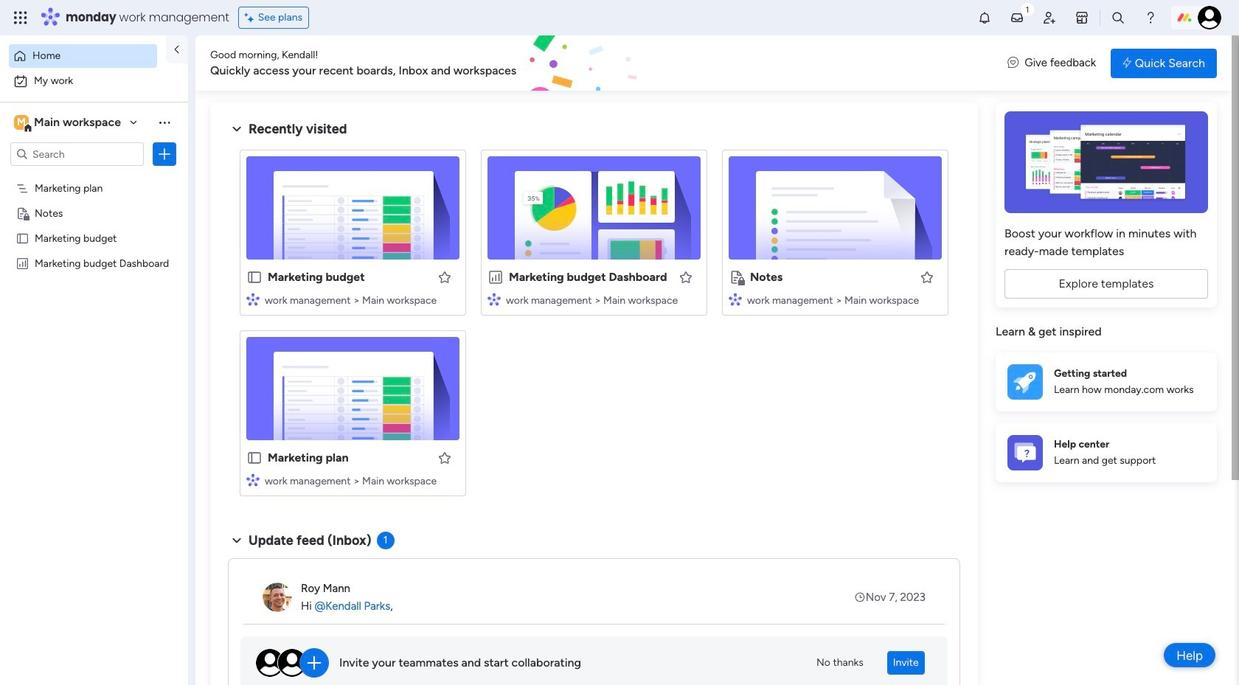 Task type: describe. For each thing, give the bounding box(es) containing it.
public dashboard image
[[15, 256, 30, 270]]

select product image
[[13, 10, 28, 25]]

update feed image
[[1010, 10, 1025, 25]]

help center element
[[996, 423, 1217, 482]]

search everything image
[[1111, 10, 1126, 25]]

add to favorites image for rightmost 'private board' image
[[920, 270, 935, 284]]

0 horizontal spatial private board image
[[15, 206, 30, 220]]

invite members image
[[1042, 10, 1057, 25]]

1 horizontal spatial private board image
[[729, 269, 745, 285]]

templates image image
[[1009, 111, 1204, 213]]

quick search results list box
[[228, 138, 960, 514]]

close recently visited image
[[228, 120, 246, 138]]

add to favorites image
[[437, 450, 452, 465]]

Search in workspace field
[[31, 146, 123, 163]]

public dashboard image
[[488, 269, 504, 285]]

workspace selection element
[[14, 114, 123, 133]]

add to favorites image for public board image
[[437, 270, 452, 284]]

help image
[[1143, 10, 1158, 25]]

v2 bolt switch image
[[1123, 55, 1131, 71]]

workspace image
[[14, 114, 29, 131]]



Task type: vqa. For each thing, say whether or not it's contained in the screenshot.
Dynamic Values Image
no



Task type: locate. For each thing, give the bounding box(es) containing it.
public board image
[[15, 231, 30, 245], [246, 450, 263, 466]]

0 horizontal spatial public board image
[[15, 231, 30, 245]]

add to favorites image for public dashboard icon
[[679, 270, 693, 284]]

list box
[[0, 172, 188, 475]]

v2 user feedback image
[[1008, 55, 1019, 71]]

0 horizontal spatial add to favorites image
[[437, 270, 452, 284]]

0 vertical spatial option
[[9, 44, 157, 68]]

options image
[[157, 147, 172, 162]]

kendall parks image
[[1198, 6, 1221, 30]]

option
[[9, 44, 157, 68], [9, 69, 179, 93], [0, 174, 188, 177]]

0 vertical spatial private board image
[[15, 206, 30, 220]]

see plans image
[[245, 10, 258, 26]]

getting started element
[[996, 352, 1217, 411]]

1 horizontal spatial public board image
[[246, 450, 263, 466]]

1 element
[[377, 532, 394, 550]]

0 vertical spatial public board image
[[15, 231, 30, 245]]

1 vertical spatial option
[[9, 69, 179, 93]]

public board image
[[246, 269, 263, 285]]

1 image
[[1021, 1, 1034, 17]]

2 vertical spatial option
[[0, 174, 188, 177]]

1 vertical spatial private board image
[[729, 269, 745, 285]]

2 horizontal spatial add to favorites image
[[920, 270, 935, 284]]

1 horizontal spatial add to favorites image
[[679, 270, 693, 284]]

workspace options image
[[157, 115, 172, 130]]

monday marketplace image
[[1075, 10, 1089, 25]]

1 vertical spatial public board image
[[246, 450, 263, 466]]

private board image
[[15, 206, 30, 220], [729, 269, 745, 285]]

add to favorites image
[[437, 270, 452, 284], [679, 270, 693, 284], [920, 270, 935, 284]]

roy mann image
[[263, 583, 292, 612]]

2 add to favorites image from the left
[[679, 270, 693, 284]]

notifications image
[[977, 10, 992, 25]]

close update feed (inbox) image
[[228, 532, 246, 550]]

1 add to favorites image from the left
[[437, 270, 452, 284]]

3 add to favorites image from the left
[[920, 270, 935, 284]]



